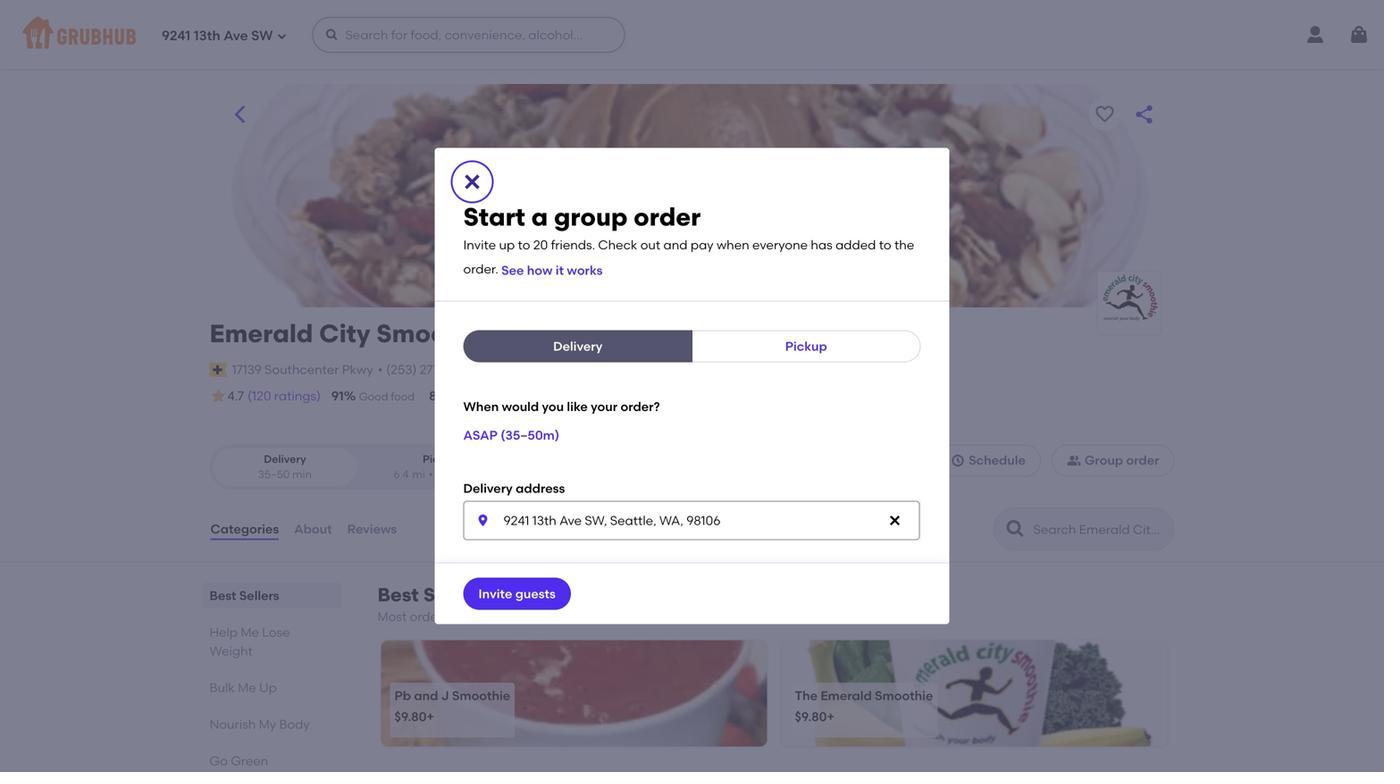 Task type: vqa. For each thing, say whether or not it's contained in the screenshot.
PIZZA
no



Task type: describe. For each thing, give the bounding box(es) containing it.
a
[[532, 202, 548, 232]]

sw
[[251, 28, 273, 44]]

sellers for best sellers most ordered on grubhub
[[424, 584, 486, 607]]

delivery for delivery
[[553, 339, 603, 354]]

13th
[[194, 28, 220, 44]]

correct
[[588, 390, 628, 403]]

+ inside pb and j smoothie $9.80 +
[[427, 709, 434, 724]]

emerald city smoothie
[[210, 319, 494, 349]]

share icon image
[[1134, 104, 1156, 125]]

invite guests
[[479, 586, 556, 602]]

me for help
[[241, 625, 259, 640]]

9241
[[162, 28, 191, 44]]

start
[[464, 202, 526, 232]]

2 to from the left
[[879, 237, 892, 253]]

order for group order
[[1127, 453, 1160, 468]]

guests
[[516, 586, 556, 602]]

best sellers tab
[[210, 587, 335, 605]]

help me lose weight tab
[[210, 623, 335, 661]]

asap (35–50m)
[[464, 428, 560, 443]]

pickup 6.4 mi •
[[394, 453, 459, 481]]

emerald city smoothie logo image
[[1098, 272, 1161, 334]]

up
[[499, 237, 515, 253]]

the
[[795, 688, 818, 703]]

bulk
[[210, 680, 235, 696]]

you
[[542, 399, 564, 414]]

help me lose weight
[[210, 625, 290, 659]]

delivery for delivery address
[[464, 481, 513, 496]]

my
[[259, 717, 276, 732]]

reviews button
[[346, 497, 398, 562]]

most
[[378, 609, 407, 625]]

group
[[554, 202, 628, 232]]

91
[[332, 388, 344, 404]]

invite guests button
[[464, 578, 571, 610]]

$9.80 inside the emerald smoothie $9.80 +
[[795, 709, 827, 724]]

out
[[641, 237, 661, 253]]

• (253) 277-4648
[[378, 362, 473, 377]]

asap (35–50m) button
[[464, 419, 560, 451]]

good
[[359, 390, 388, 403]]

like
[[567, 399, 588, 414]]

categories
[[211, 522, 279, 537]]

me for bulk
[[238, 680, 256, 696]]

93
[[558, 388, 573, 404]]

see
[[502, 263, 524, 278]]

about button
[[293, 497, 333, 562]]

best for best sellers
[[210, 588, 236, 604]]

works
[[567, 263, 603, 278]]

group order button
[[1052, 445, 1175, 477]]

the emerald smoothie $9.80 +
[[795, 688, 934, 724]]

4648
[[444, 362, 473, 377]]

how
[[527, 263, 553, 278]]

delivery for delivery 35–50 min
[[264, 453, 306, 466]]

correct order
[[588, 390, 659, 403]]

body
[[279, 717, 310, 732]]

17139
[[232, 362, 262, 377]]

grubhub
[[480, 609, 534, 625]]

on
[[461, 609, 477, 625]]

6.4
[[394, 468, 409, 481]]

delivery
[[504, 390, 544, 403]]

277-
[[420, 362, 444, 377]]

good food
[[359, 390, 415, 403]]

+ inside the emerald smoothie $9.80 +
[[827, 709, 835, 724]]

time
[[478, 390, 501, 403]]

on
[[459, 390, 475, 403]]

17139 southcenter pkwy
[[232, 362, 373, 377]]

when
[[717, 237, 750, 253]]

pickup button
[[692, 330, 921, 362]]

(253)
[[386, 362, 417, 377]]

order for correct order
[[631, 390, 659, 403]]

asap
[[464, 428, 498, 443]]

Search Emerald City Smoothie search field
[[1032, 521, 1169, 538]]

friends.
[[551, 237, 595, 253]]

your
[[591, 399, 618, 414]]

green
[[231, 754, 268, 769]]

order.
[[464, 261, 499, 277]]

delivery button
[[464, 330, 693, 362]]

option group containing delivery 35–50 min
[[210, 445, 516, 490]]

delivery address
[[464, 481, 565, 496]]

schedule button
[[936, 445, 1041, 477]]



Task type: locate. For each thing, give the bounding box(es) containing it.
and right "out"
[[664, 237, 688, 253]]

0 vertical spatial and
[[664, 237, 688, 253]]

emerald up 17139
[[210, 319, 313, 349]]

2 vertical spatial order
[[1127, 453, 1160, 468]]

smoothie for the emerald smoothie $9.80 +
[[875, 688, 934, 703]]

2 + from the left
[[827, 709, 835, 724]]

1 horizontal spatial delivery
[[464, 481, 513, 496]]

go
[[210, 754, 228, 769]]

1 vertical spatial emerald
[[821, 688, 872, 703]]

option group
[[210, 445, 516, 490]]

0 horizontal spatial $9.80
[[395, 709, 427, 724]]

delivery up 93
[[553, 339, 603, 354]]

2 vertical spatial delivery
[[464, 481, 513, 496]]

0 horizontal spatial best
[[210, 588, 236, 604]]

ave
[[224, 28, 248, 44]]

food
[[391, 390, 415, 403]]

0 vertical spatial order
[[634, 202, 701, 232]]

subscription pass image
[[210, 363, 228, 377]]

0 horizontal spatial pickup
[[423, 453, 459, 466]]

pickup inside button
[[786, 339, 828, 354]]

invite up "grubhub"
[[479, 586, 513, 602]]

ordered
[[410, 609, 458, 625]]

0 horizontal spatial delivery
[[264, 453, 306, 466]]

categories button
[[210, 497, 280, 562]]

me left lose
[[241, 625, 259, 640]]

and left j
[[414, 688, 438, 703]]

0 vertical spatial svg image
[[277, 31, 287, 42]]

everyone
[[753, 237, 808, 253]]

order
[[634, 202, 701, 232], [631, 390, 659, 403], [1127, 453, 1160, 468]]

0 horizontal spatial to
[[518, 237, 531, 253]]

0 horizontal spatial sellers
[[239, 588, 280, 604]]

0 vertical spatial me
[[241, 625, 259, 640]]

2 horizontal spatial delivery
[[553, 339, 603, 354]]

city
[[319, 319, 371, 349]]

best
[[378, 584, 419, 607], [210, 588, 236, 604]]

order?
[[621, 399, 660, 414]]

see how it works
[[502, 263, 603, 278]]

1 vertical spatial pickup
[[423, 453, 459, 466]]

group order
[[1085, 453, 1160, 468]]

to left "the"
[[879, 237, 892, 253]]

star icon image
[[210, 387, 228, 405]]

0 vertical spatial pickup
[[786, 339, 828, 354]]

best for best sellers most ordered on grubhub
[[378, 584, 419, 607]]

see how it works button
[[502, 254, 603, 286]]

pkwy
[[342, 362, 373, 377]]

1 vertical spatial order
[[631, 390, 659, 403]]

me
[[241, 625, 259, 640], [238, 680, 256, 696]]

1 $9.80 from the left
[[395, 709, 427, 724]]

schedule
[[969, 453, 1026, 468]]

0 horizontal spatial •
[[378, 362, 383, 377]]

1 horizontal spatial svg image
[[951, 454, 966, 468]]

1 horizontal spatial to
[[879, 237, 892, 253]]

pickup for pickup
[[786, 339, 828, 354]]

35–50
[[258, 468, 290, 481]]

1 horizontal spatial emerald
[[821, 688, 872, 703]]

order right the group
[[1127, 453, 1160, 468]]

svg image inside the main navigation 'navigation'
[[277, 31, 287, 42]]

1 vertical spatial and
[[414, 688, 438, 703]]

svg image inside the "schedule" button
[[951, 454, 966, 468]]

4.7
[[228, 389, 244, 404]]

bulk me up tab
[[210, 679, 335, 697]]

would
[[502, 399, 539, 414]]

reviews
[[347, 522, 397, 537]]

best sellers
[[210, 588, 280, 604]]

1 horizontal spatial +
[[827, 709, 835, 724]]

the
[[895, 237, 915, 253]]

0 vertical spatial •
[[378, 362, 383, 377]]

0 vertical spatial invite
[[464, 237, 496, 253]]

• left (253)
[[378, 362, 383, 377]]

up
[[259, 680, 277, 696]]

17139 southcenter pkwy button
[[231, 360, 374, 380]]

and inside pb and j smoothie $9.80 +
[[414, 688, 438, 703]]

1 horizontal spatial sellers
[[424, 584, 486, 607]]

invite
[[464, 237, 496, 253], [479, 586, 513, 602]]

lose
[[262, 625, 290, 640]]

0 horizontal spatial and
[[414, 688, 438, 703]]

1 horizontal spatial $9.80
[[795, 709, 827, 724]]

1 horizontal spatial best
[[378, 584, 419, 607]]

help
[[210, 625, 238, 640]]

best up most
[[378, 584, 419, 607]]

delivery 35–50 min
[[258, 453, 312, 481]]

sellers
[[424, 584, 486, 607], [239, 588, 280, 604]]

j
[[441, 688, 449, 703]]

Search Address search field
[[464, 501, 920, 541]]

southcenter
[[265, 362, 339, 377]]

it
[[556, 263, 564, 278]]

main navigation navigation
[[0, 0, 1385, 70]]

2 $9.80 from the left
[[795, 709, 827, 724]]

best inside best sellers most ordered on grubhub
[[378, 584, 419, 607]]

delivery inside delivery button
[[553, 339, 603, 354]]

• right mi on the bottom left
[[429, 468, 433, 481]]

go green tab
[[210, 752, 335, 771]]

to
[[518, 237, 531, 253], [879, 237, 892, 253]]

0 vertical spatial delivery
[[553, 339, 603, 354]]

1 vertical spatial svg image
[[951, 454, 966, 468]]

smoothie inside the emerald smoothie $9.80 +
[[875, 688, 934, 703]]

ratings)
[[274, 388, 321, 404]]

search icon image
[[1005, 519, 1027, 540]]

invite inside start a group order invite up to 20 friends. check out and pay when everyone has added to the order.
[[464, 237, 496, 253]]

invite up the order.
[[464, 237, 496, 253]]

people icon image
[[1067, 454, 1082, 468]]

save this restaurant image
[[1095, 104, 1116, 125]]

and inside start a group order invite up to 20 friends. check out and pay when everyone has added to the order.
[[664, 237, 688, 253]]

$9.80
[[395, 709, 427, 724], [795, 709, 827, 724]]

smoothie inside pb and j smoothie $9.80 +
[[452, 688, 511, 703]]

best sellers most ordered on grubhub
[[378, 584, 534, 625]]

pb
[[395, 688, 411, 703]]

me left up
[[238, 680, 256, 696]]

to left the 20
[[518, 237, 531, 253]]

(120 ratings)
[[248, 388, 321, 404]]

$9.80 inside pb and j smoothie $9.80 +
[[395, 709, 427, 724]]

order up "out"
[[634, 202, 701, 232]]

1 vertical spatial invite
[[479, 586, 513, 602]]

• inside pickup 6.4 mi •
[[429, 468, 433, 481]]

check
[[598, 237, 638, 253]]

(253) 277-4648 button
[[386, 361, 473, 379]]

86
[[429, 388, 444, 404]]

group
[[1085, 453, 1124, 468]]

best inside "tab"
[[210, 588, 236, 604]]

on time delivery
[[459, 390, 544, 403]]

0 horizontal spatial svg image
[[277, 31, 287, 42]]

pickup for pickup 6.4 mi •
[[423, 453, 459, 466]]

1 to from the left
[[518, 237, 531, 253]]

sellers up the on
[[424, 584, 486, 607]]

sellers inside best sellers most ordered on grubhub
[[424, 584, 486, 607]]

smoothie
[[377, 319, 494, 349], [452, 688, 511, 703], [875, 688, 934, 703]]

nourish my body tab
[[210, 715, 335, 734]]

when would you like your order?
[[464, 399, 660, 414]]

1 horizontal spatial •
[[429, 468, 433, 481]]

delivery left address
[[464, 481, 513, 496]]

svg image left schedule
[[951, 454, 966, 468]]

when
[[464, 399, 499, 414]]

svg image
[[1349, 24, 1371, 46], [325, 28, 339, 42], [462, 171, 483, 193], [476, 514, 490, 528], [888, 514, 903, 528]]

pb and j smoothie $9.80 +
[[395, 688, 511, 724]]

order right correct
[[631, 390, 659, 403]]

min
[[292, 468, 312, 481]]

order inside start a group order invite up to 20 friends. check out and pay when everyone has added to the order.
[[634, 202, 701, 232]]

1 vertical spatial delivery
[[264, 453, 306, 466]]

sellers for best sellers
[[239, 588, 280, 604]]

caret left icon image
[[229, 104, 251, 125]]

about
[[294, 522, 332, 537]]

address
[[516, 481, 565, 496]]

has
[[811, 237, 833, 253]]

emerald right the
[[821, 688, 872, 703]]

emerald inside the emerald smoothie $9.80 +
[[821, 688, 872, 703]]

(120
[[248, 388, 271, 404]]

9241 13th ave sw
[[162, 28, 273, 44]]

nourish
[[210, 717, 256, 732]]

$9.80 down pb
[[395, 709, 427, 724]]

best up help
[[210, 588, 236, 604]]

smoothie for emerald city smoothie
[[377, 319, 494, 349]]

0 vertical spatial emerald
[[210, 319, 313, 349]]

svg image
[[277, 31, 287, 42], [951, 454, 966, 468]]

invite inside button
[[479, 586, 513, 602]]

pay
[[691, 237, 714, 253]]

(35–50m)
[[501, 428, 560, 443]]

1 horizontal spatial and
[[664, 237, 688, 253]]

pickup inside pickup 6.4 mi •
[[423, 453, 459, 466]]

svg image right sw
[[277, 31, 287, 42]]

$9.80 down the
[[795, 709, 827, 724]]

sellers inside "tab"
[[239, 588, 280, 604]]

sellers up lose
[[239, 588, 280, 604]]

1 + from the left
[[427, 709, 434, 724]]

weight
[[210, 644, 253, 659]]

delivery inside delivery 35–50 min
[[264, 453, 306, 466]]

1 vertical spatial •
[[429, 468, 433, 481]]

mi
[[412, 468, 425, 481]]

0 horizontal spatial emerald
[[210, 319, 313, 349]]

order inside button
[[1127, 453, 1160, 468]]

me inside help me lose weight
[[241, 625, 259, 640]]

added
[[836, 237, 876, 253]]

save this restaurant button
[[1089, 98, 1122, 131]]

0 horizontal spatial +
[[427, 709, 434, 724]]

nourish my body
[[210, 717, 310, 732]]

emerald
[[210, 319, 313, 349], [821, 688, 872, 703]]

1 vertical spatial me
[[238, 680, 256, 696]]

1 horizontal spatial pickup
[[786, 339, 828, 354]]

delivery up the 35–50
[[264, 453, 306, 466]]



